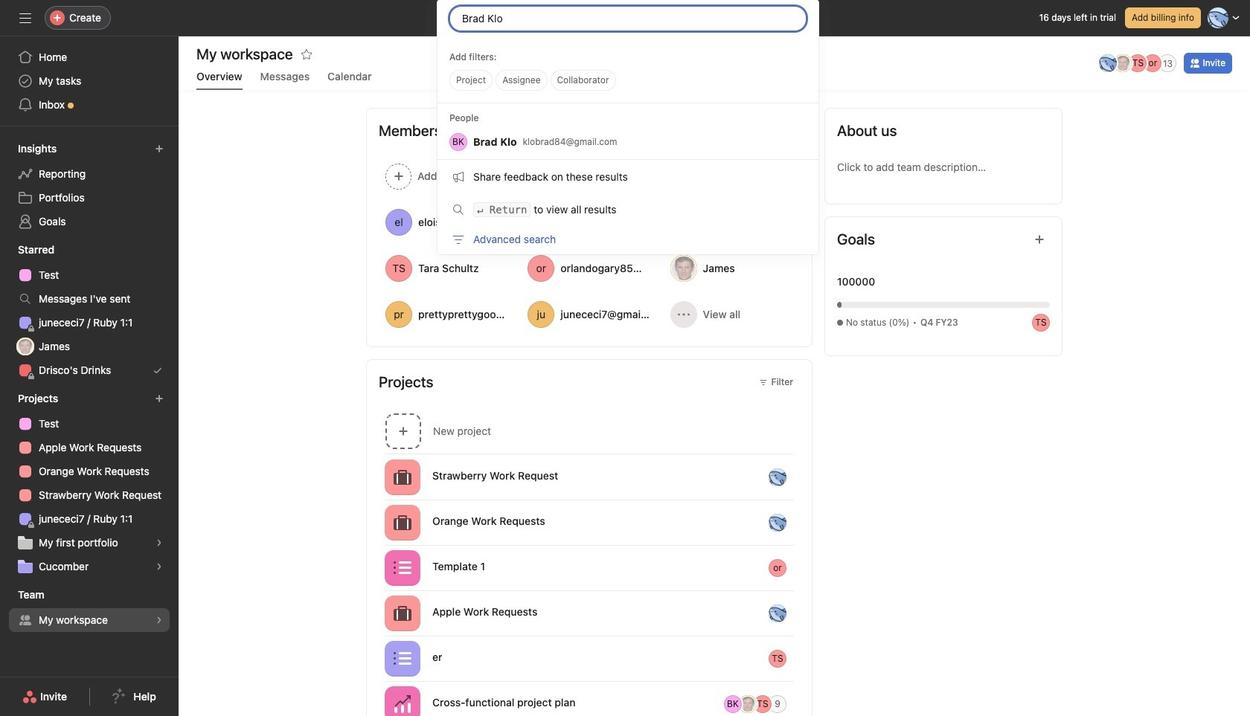 Task type: describe. For each thing, give the bounding box(es) containing it.
3 briefcase image from the top
[[394, 605, 411, 622]]

6 list item from the top
[[367, 682, 812, 717]]

2 briefcase image from the top
[[394, 514, 411, 532]]

see details, my workspace image
[[155, 616, 164, 625]]

2 list item from the top
[[367, 500, 812, 545]]

graph image
[[394, 695, 411, 713]]

starred element
[[0, 237, 179, 385]]

global element
[[0, 36, 179, 126]]

insights element
[[0, 135, 179, 237]]

1 briefcase image from the top
[[394, 468, 411, 486]]

list image
[[394, 559, 411, 577]]

see details, my first portfolio image
[[155, 539, 164, 548]]

1 list item from the top
[[367, 455, 812, 500]]

Search field
[[462, 7, 794, 31]]

add to starred image
[[300, 48, 312, 60]]

2 show options image from the top
[[794, 608, 806, 619]]

projects element
[[0, 385, 179, 582]]

new insights image
[[155, 144, 164, 153]]

show options image for 6th list item from the bottom
[[794, 471, 806, 483]]



Task type: vqa. For each thing, say whether or not it's contained in the screenshot.
briefcase image to the top
yes



Task type: locate. For each thing, give the bounding box(es) containing it.
3 show options image from the top
[[794, 653, 806, 665]]

0 vertical spatial briefcase image
[[394, 468, 411, 486]]

1 vertical spatial show options image
[[794, 517, 806, 529]]

0 vertical spatial show options image
[[794, 562, 806, 574]]

show options image
[[794, 471, 806, 483], [794, 517, 806, 529], [794, 653, 806, 665]]

1 show options image from the top
[[794, 562, 806, 574]]

3 list item from the top
[[367, 545, 812, 591]]

list image
[[394, 650, 411, 668]]

2 vertical spatial briefcase image
[[394, 605, 411, 622]]

list item
[[367, 455, 812, 500], [367, 500, 812, 545], [367, 545, 812, 591], [367, 591, 812, 636], [367, 636, 812, 682], [367, 682, 812, 717]]

teams element
[[0, 582, 179, 635]]

new project or portfolio image
[[155, 394, 164, 403]]

see details, cucomber image
[[155, 563, 164, 571]]

1 vertical spatial briefcase image
[[394, 514, 411, 532]]

1 vertical spatial show options image
[[794, 608, 806, 619]]

add goal image
[[1033, 234, 1045, 246]]

5 list item from the top
[[367, 636, 812, 682]]

filter projects image
[[759, 378, 768, 387]]

2 vertical spatial show options image
[[794, 653, 806, 665]]

show options image
[[794, 562, 806, 574], [794, 608, 806, 619]]

4 list item from the top
[[367, 591, 812, 636]]

list box
[[449, 6, 807, 30]]

briefcase image
[[394, 468, 411, 486], [394, 514, 411, 532], [394, 605, 411, 622]]

show options image for second list item from the bottom of the page
[[794, 653, 806, 665]]

0 vertical spatial show options image
[[794, 471, 806, 483]]

1 show options image from the top
[[794, 471, 806, 483]]

show options image for second list item from the top of the page
[[794, 517, 806, 529]]

2 show options image from the top
[[794, 517, 806, 529]]

hide sidebar image
[[19, 12, 31, 24]]



